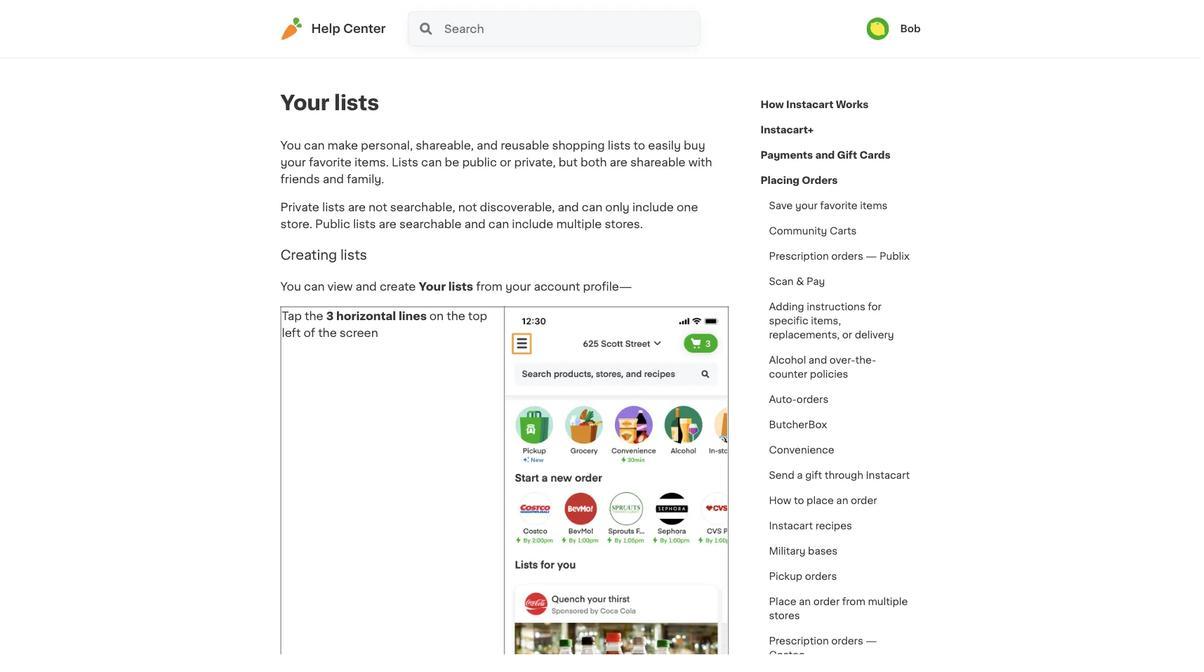 Task type: locate. For each thing, give the bounding box(es) containing it.
over-
[[830, 355, 856, 365]]

place
[[769, 597, 797, 607]]

include down discoverable, at the left top
[[512, 218, 554, 230]]

are up public
[[348, 202, 366, 213]]

0 vertical spatial are
[[610, 157, 628, 168]]

orders
[[832, 251, 864, 261], [797, 395, 829, 405], [805, 572, 837, 582], [832, 636, 864, 646]]

creating lists
[[281, 249, 367, 262]]

1 horizontal spatial include
[[633, 202, 674, 213]]

2 horizontal spatial are
[[610, 157, 628, 168]]

your up on
[[419, 281, 446, 293]]

to left place
[[794, 496, 805, 506]]

are down the searchable,
[[379, 218, 397, 230]]

center
[[343, 23, 386, 35]]

1 vertical spatial or
[[843, 330, 853, 340]]

be
[[445, 157, 460, 168]]

instacart
[[787, 100, 834, 110], [866, 471, 910, 480], [769, 521, 813, 531]]

1 vertical spatial your
[[419, 281, 446, 293]]

specific
[[769, 316, 809, 326]]

and left family.
[[323, 173, 344, 185]]

1 vertical spatial an
[[799, 597, 811, 607]]

how instacart works link
[[761, 92, 869, 117]]

orders down place an order from multiple stores link
[[832, 636, 864, 646]]

and left gift
[[816, 150, 835, 160]]

and up policies
[[809, 355, 828, 365]]

— for prescription orders — publix
[[866, 251, 878, 261]]

multiple up prescription orders — costco link
[[868, 597, 908, 607]]

1 horizontal spatial not
[[458, 202, 477, 213]]

costco
[[769, 650, 806, 655]]

0 vertical spatial your
[[281, 157, 306, 168]]

the for tap
[[305, 311, 324, 322]]

pay
[[807, 277, 825, 287]]

alcohol and over-the- counter policies link
[[761, 348, 921, 387]]

from
[[476, 281, 503, 293], [843, 597, 866, 607]]

1 vertical spatial are
[[348, 202, 366, 213]]

private lists are not searchable, not discoverable, and can only include one store. public lists are searchable and can include multiple stores.
[[281, 202, 698, 230]]

help
[[311, 23, 340, 35]]

shareable,
[[416, 140, 474, 151]]

the
[[305, 311, 324, 322], [447, 311, 466, 322], [318, 328, 337, 339]]

the right on
[[447, 311, 466, 322]]

orders inside prescription orders — costco
[[832, 636, 864, 646]]

1 horizontal spatial or
[[843, 330, 853, 340]]

your lists
[[281, 93, 379, 113]]

publix
[[880, 251, 910, 261]]

adding instructions for specific items, replacements, or delivery link
[[761, 294, 921, 348]]

create
[[380, 281, 416, 293]]

scan & pay
[[769, 277, 825, 287]]

family.
[[347, 173, 385, 185]]

public
[[462, 157, 497, 168]]

2 vertical spatial are
[[379, 218, 397, 230]]

public
[[315, 218, 350, 230]]

scan
[[769, 277, 794, 287]]

you up friends
[[281, 140, 301, 151]]

friends
[[281, 173, 320, 185]]

0 horizontal spatial favorite
[[309, 157, 352, 168]]

favorite up the carts
[[821, 201, 858, 211]]

or inside the you can make personal, shareable, and reusable shopping lists to easily buy your favorite items. lists can be public or private, but both are shareable with friends and family.
[[500, 157, 512, 168]]

on
[[430, 311, 444, 322]]

military
[[769, 546, 806, 556]]

0 vertical spatial instacart
[[787, 100, 834, 110]]

1 vertical spatial your
[[796, 201, 818, 211]]

community carts link
[[761, 218, 866, 244]]

prescription for prescription orders — publix
[[769, 251, 829, 261]]

not up "searchable"
[[458, 202, 477, 213]]

you for you can view and create your lists from your account profile—
[[281, 281, 301, 293]]

2 prescription from the top
[[769, 636, 829, 646]]

how inside 'link'
[[761, 100, 784, 110]]

0 vertical spatial prescription
[[769, 251, 829, 261]]

1 horizontal spatial your
[[419, 281, 446, 293]]

the for on
[[447, 311, 466, 322]]

0 horizontal spatial include
[[512, 218, 554, 230]]

and inside alcohol and over-the- counter policies
[[809, 355, 828, 365]]

1 horizontal spatial an
[[837, 496, 849, 506]]

how to place an order link
[[761, 488, 886, 513]]

0 horizontal spatial not
[[369, 202, 388, 213]]

save your favorite items
[[769, 201, 888, 211]]

2 — from the top
[[866, 636, 878, 646]]

auto-orders
[[769, 395, 829, 405]]

orders for auto-orders
[[797, 395, 829, 405]]

are right the both
[[610, 157, 628, 168]]

prescription inside prescription orders — costco
[[769, 636, 829, 646]]

— down place an order from multiple stores link
[[866, 636, 878, 646]]

your up friends
[[281, 157, 306, 168]]

to up shareable
[[634, 140, 646, 151]]

0 horizontal spatial are
[[348, 202, 366, 213]]

0 vertical spatial —
[[866, 251, 878, 261]]

orders up butcherbox
[[797, 395, 829, 405]]

instacart+
[[761, 125, 814, 135]]

can down discoverable, at the left top
[[489, 218, 509, 230]]

recipes
[[816, 521, 853, 531]]

store.
[[281, 218, 313, 230]]

alcohol
[[769, 355, 806, 365]]

1 you from the top
[[281, 140, 301, 151]]

save your favorite items link
[[761, 193, 897, 218]]

order down through
[[851, 496, 878, 506]]

0 vertical spatial or
[[500, 157, 512, 168]]

military bases
[[769, 546, 838, 556]]

1 horizontal spatial are
[[379, 218, 397, 230]]

place
[[807, 496, 834, 506]]

favorite down make
[[309, 157, 352, 168]]

instacart up military
[[769, 521, 813, 531]]

0 horizontal spatial your
[[281, 157, 306, 168]]

lists
[[334, 93, 379, 113], [608, 140, 631, 151], [322, 202, 345, 213], [353, 218, 376, 230], [341, 249, 367, 262], [449, 281, 473, 293]]

instacart inside 'link'
[[787, 100, 834, 110]]

1 vertical spatial multiple
[[868, 597, 908, 607]]

1 vertical spatial from
[[843, 597, 866, 607]]

order down pickup orders link
[[814, 597, 840, 607]]

order inside 'place an order from multiple stores'
[[814, 597, 840, 607]]

1 horizontal spatial your
[[506, 281, 531, 293]]

2 vertical spatial your
[[506, 281, 531, 293]]

orders for prescription orders — costco
[[832, 636, 864, 646]]

1 — from the top
[[866, 251, 878, 261]]

send
[[769, 471, 795, 480]]

1 horizontal spatial favorite
[[821, 201, 858, 211]]

lists up public
[[322, 202, 345, 213]]

instacart up instacart+
[[787, 100, 834, 110]]

— for prescription orders — costco
[[866, 636, 878, 646]]

from up 'top'
[[476, 281, 503, 293]]

2 you from the top
[[281, 281, 301, 293]]

1 horizontal spatial to
[[794, 496, 805, 506]]

orders down bases on the bottom right of the page
[[805, 572, 837, 582]]

1 vertical spatial you
[[281, 281, 301, 293]]

your inside the you can make personal, shareable, and reusable shopping lists to easily buy your favorite items. lists can be public or private, but both are shareable with friends and family.
[[281, 157, 306, 168]]

the left 3
[[305, 311, 324, 322]]

1 vertical spatial order
[[814, 597, 840, 607]]

or down reusable on the top left of the page
[[500, 157, 512, 168]]

convenience link
[[761, 438, 843, 463]]

convenience
[[769, 445, 835, 455]]

0 horizontal spatial to
[[634, 140, 646, 151]]

&
[[797, 277, 804, 287]]

prescription orders — costco
[[769, 636, 878, 655]]

shareable
[[631, 157, 686, 168]]

0 horizontal spatial an
[[799, 597, 811, 607]]

to
[[634, 140, 646, 151], [794, 496, 805, 506]]

0 vertical spatial multiple
[[557, 218, 602, 230]]

how down 'send'
[[769, 496, 792, 506]]

0 horizontal spatial from
[[476, 281, 503, 293]]

prescription up costco
[[769, 636, 829, 646]]

0 horizontal spatial order
[[814, 597, 840, 607]]

include up stores.
[[633, 202, 674, 213]]

shopping
[[552, 140, 605, 151]]

send a gift through instacart
[[769, 471, 910, 480]]

0 vertical spatial your
[[281, 93, 330, 113]]

— inside prescription orders — costco
[[866, 636, 878, 646]]

how up instacart+ link
[[761, 100, 784, 110]]

an inside 'place an order from multiple stores'
[[799, 597, 811, 607]]

instacart right through
[[866, 471, 910, 480]]

items.
[[355, 157, 389, 168]]

an right place
[[837, 496, 849, 506]]

1 vertical spatial to
[[794, 496, 805, 506]]

to inside "how to place an order" link
[[794, 496, 805, 506]]

auto-
[[769, 395, 797, 405]]

but
[[559, 157, 578, 168]]

you inside the you can make personal, shareable, and reusable shopping lists to easily buy your favorite items. lists can be public or private, but both are shareable with friends and family.
[[281, 140, 301, 151]]

your right save
[[796, 201, 818, 211]]

multiple
[[557, 218, 602, 230], [868, 597, 908, 607]]

how
[[761, 100, 784, 110], [769, 496, 792, 506]]

view
[[328, 281, 353, 293]]

pickup orders
[[769, 572, 837, 582]]

you up tap
[[281, 281, 301, 293]]

1 horizontal spatial from
[[843, 597, 866, 607]]

bob
[[901, 24, 921, 34]]

multiple left stores.
[[557, 218, 602, 230]]

0 horizontal spatial multiple
[[557, 218, 602, 230]]

2 horizontal spatial your
[[796, 201, 818, 211]]

your up make
[[281, 93, 330, 113]]

your
[[281, 93, 330, 113], [419, 281, 446, 293]]

0 vertical spatial you
[[281, 140, 301, 151]]

are inside the you can make personal, shareable, and reusable shopping lists to easily buy your favorite items. lists can be public or private, but both are shareable with friends and family.
[[610, 157, 628, 168]]

not down family.
[[369, 202, 388, 213]]

to inside the you can make personal, shareable, and reusable shopping lists to easily buy your favorite items. lists can be public or private, but both are shareable with friends and family.
[[634, 140, 646, 151]]

lists right shopping
[[608, 140, 631, 151]]

an right the place
[[799, 597, 811, 607]]

private
[[281, 202, 320, 213]]

and right view
[[356, 281, 377, 293]]

lists
[[392, 157, 419, 168]]

0 horizontal spatial or
[[500, 157, 512, 168]]

1 horizontal spatial order
[[851, 496, 878, 506]]

lists inside the you can make personal, shareable, and reusable shopping lists to easily buy your favorite items. lists can be public or private, but both are shareable with friends and family.
[[608, 140, 631, 151]]

top
[[468, 311, 488, 322]]

1 vertical spatial prescription
[[769, 636, 829, 646]]

orders down the carts
[[832, 251, 864, 261]]

prescription down community
[[769, 251, 829, 261]]

favorite
[[309, 157, 352, 168], [821, 201, 858, 211]]

lists up view
[[341, 249, 367, 262]]

items,
[[811, 316, 841, 326]]

— left publix
[[866, 251, 878, 261]]

with
[[689, 157, 713, 168]]

1 vertical spatial —
[[866, 636, 878, 646]]

1 vertical spatial how
[[769, 496, 792, 506]]

place an order from multiple stores
[[769, 597, 908, 621]]

0 vertical spatial to
[[634, 140, 646, 151]]

can left be
[[421, 157, 442, 168]]

butcherbox
[[769, 420, 828, 430]]

gift
[[806, 471, 823, 480]]

not
[[369, 202, 388, 213], [458, 202, 477, 213]]

—
[[866, 251, 878, 261], [866, 636, 878, 646]]

your left account
[[506, 281, 531, 293]]

a
[[797, 471, 803, 480]]

1 prescription from the top
[[769, 251, 829, 261]]

or up over- on the bottom right of page
[[843, 330, 853, 340]]

from up prescription orders — costco link
[[843, 597, 866, 607]]

0 vertical spatial favorite
[[309, 157, 352, 168]]

instacart recipes
[[769, 521, 853, 531]]

1 horizontal spatial multiple
[[868, 597, 908, 607]]

lists up make
[[334, 93, 379, 113]]

0 vertical spatial how
[[761, 100, 784, 110]]



Task type: describe. For each thing, give the bounding box(es) containing it.
user avatar image
[[867, 18, 889, 40]]

pickup
[[769, 572, 803, 582]]

gift
[[838, 150, 858, 160]]

and right "searchable"
[[465, 218, 486, 230]]

multiple inside 'place an order from multiple stores'
[[868, 597, 908, 607]]

of
[[304, 328, 315, 339]]

you for you can make personal, shareable, and reusable shopping lists to easily buy your favorite items. lists can be public or private, but both are shareable with friends and family.
[[281, 140, 301, 151]]

stores
[[769, 611, 800, 621]]

bases
[[808, 546, 838, 556]]

community
[[769, 226, 828, 236]]

make
[[328, 140, 358, 151]]

1 vertical spatial favorite
[[821, 201, 858, 211]]

personal,
[[361, 140, 413, 151]]

adding
[[769, 302, 805, 312]]

screen
[[340, 328, 378, 339]]

you can view and create your lists from your account profile—
[[281, 281, 632, 293]]

help center
[[311, 23, 386, 35]]

scan & pay link
[[761, 269, 834, 294]]

instacart image
[[281, 18, 303, 40]]

reusable
[[501, 140, 550, 151]]

image3.png image
[[506, 308, 728, 655]]

prescription orders — publix link
[[761, 244, 919, 269]]

the down 3
[[318, 328, 337, 339]]

bob link
[[867, 18, 921, 40]]

send a gift through instacart link
[[761, 463, 919, 488]]

can left only
[[582, 202, 603, 213]]

butcherbox link
[[761, 412, 836, 438]]

military bases link
[[761, 539, 847, 564]]

can left view
[[304, 281, 325, 293]]

payments and gift cards
[[761, 150, 891, 160]]

stores.
[[605, 218, 643, 230]]

and down but
[[558, 202, 579, 213]]

through
[[825, 471, 864, 480]]

community carts
[[769, 226, 857, 236]]

carts
[[830, 226, 857, 236]]

placing
[[761, 176, 800, 185]]

and up public
[[477, 140, 498, 151]]

0 vertical spatial from
[[476, 281, 503, 293]]

instacart+ link
[[761, 117, 814, 143]]

tap the 3 horizontal lines
[[282, 311, 430, 322]]

counter
[[769, 369, 808, 379]]

account
[[534, 281, 581, 293]]

1 not from the left
[[369, 202, 388, 213]]

the-
[[856, 355, 877, 365]]

or inside adding instructions for specific items, replacements, or delivery
[[843, 330, 853, 340]]

cards
[[860, 150, 891, 160]]

1 vertical spatial instacart
[[866, 471, 910, 480]]

orders for pickup orders
[[805, 572, 837, 582]]

1 vertical spatial include
[[512, 218, 554, 230]]

lists right public
[[353, 218, 376, 230]]

left
[[282, 328, 301, 339]]

delivery
[[855, 330, 894, 340]]

help center link
[[281, 18, 386, 40]]

only
[[606, 202, 630, 213]]

orders for prescription orders — publix
[[832, 251, 864, 261]]

orders
[[802, 176, 838, 185]]

both
[[581, 157, 607, 168]]

from inside 'place an order from multiple stores'
[[843, 597, 866, 607]]

multiple inside private lists are not searchable, not discoverable, and can only include one store. public lists are searchable and can include multiple stores.
[[557, 218, 602, 230]]

prescription for prescription orders — costco
[[769, 636, 829, 646]]

how to place an order
[[769, 496, 878, 506]]

0 vertical spatial an
[[837, 496, 849, 506]]

place an order from multiple stores link
[[761, 589, 921, 629]]

payments and gift cards link
[[761, 143, 891, 168]]

adding instructions for specific items, replacements, or delivery
[[769, 302, 894, 340]]

lists up 'top'
[[449, 281, 473, 293]]

instacart recipes link
[[761, 513, 861, 539]]

how for how to place an order
[[769, 496, 792, 506]]

items
[[861, 201, 888, 211]]

2 vertical spatial instacart
[[769, 521, 813, 531]]

profile—
[[583, 281, 632, 293]]

favorite inside the you can make personal, shareable, and reusable shopping lists to easily buy your favorite items. lists can be public or private, but both are shareable with friends and family.
[[309, 157, 352, 168]]

you can make personal, shareable, and reusable shopping lists to easily buy your favorite items. lists can be public or private, but both are shareable with friends and family.
[[281, 140, 713, 185]]

searchable,
[[390, 202, 456, 213]]

3
[[326, 311, 334, 322]]

0 vertical spatial order
[[851, 496, 878, 506]]

tap
[[282, 311, 302, 322]]

works
[[836, 100, 869, 110]]

instructions
[[807, 302, 866, 312]]

how for how instacart works
[[761, 100, 784, 110]]

save
[[769, 201, 793, 211]]

easily
[[648, 140, 681, 151]]

private,
[[514, 157, 556, 168]]

can left make
[[304, 140, 325, 151]]

how instacart works
[[761, 100, 869, 110]]

prescription orders — costco link
[[761, 629, 921, 655]]

placing orders
[[761, 176, 838, 185]]

0 vertical spatial include
[[633, 202, 674, 213]]

horizontal
[[336, 311, 396, 322]]

searchable
[[400, 218, 462, 230]]

Search search field
[[443, 12, 700, 46]]

for
[[868, 302, 882, 312]]

0 horizontal spatial your
[[281, 93, 330, 113]]

creating
[[281, 249, 337, 262]]

discoverable,
[[480, 202, 555, 213]]

2 not from the left
[[458, 202, 477, 213]]

policies
[[810, 369, 849, 379]]

auto-orders link
[[761, 387, 837, 412]]

pickup orders link
[[761, 564, 846, 589]]

placing orders link
[[761, 168, 838, 193]]



Task type: vqa. For each thing, say whether or not it's contained in the screenshot.
the Place an order from multiple stores on the right bottom of the page
yes



